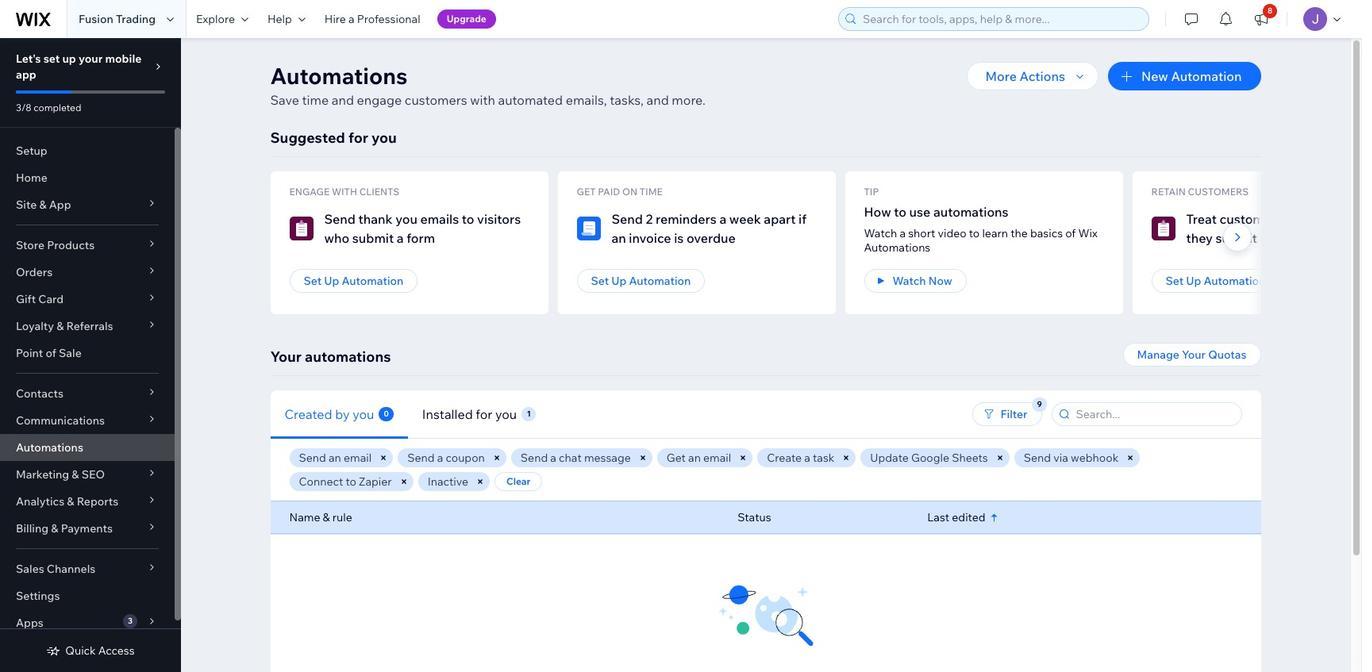 Task type: describe. For each thing, give the bounding box(es) containing it.
automations for automations save time and engage customers with automated emails, tasks, and more.
[[270, 62, 408, 90]]

a inside treat customers to a coupon w
[[1302, 211, 1309, 227]]

products
[[47, 238, 95, 253]]

filter button
[[972, 403, 1042, 426]]

marketing & seo button
[[0, 461, 175, 488]]

who
[[324, 230, 350, 246]]

home
[[16, 171, 47, 185]]

site & app
[[16, 198, 71, 212]]

upgrade button
[[437, 10, 496, 29]]

connect to zapier
[[299, 475, 392, 489]]

automated
[[498, 92, 563, 108]]

a left task
[[805, 451, 811, 465]]

& for analytics
[[67, 495, 74, 509]]

set up automation for submit
[[304, 274, 404, 288]]

point of sale
[[16, 346, 82, 361]]

upgrade
[[447, 13, 487, 25]]

send for send a chat message
[[521, 451, 548, 465]]

2
[[646, 211, 653, 227]]

time
[[640, 186, 663, 198]]

settings
[[16, 589, 60, 604]]

if
[[799, 211, 807, 227]]

category image
[[1152, 217, 1176, 241]]

analytics & reports
[[16, 495, 118, 509]]

submit
[[352, 230, 394, 246]]

actions
[[1020, 68, 1066, 84]]

billing & payments
[[16, 522, 113, 536]]

category image for send 2 reminders a week apart if an invoice is overdue
[[577, 217, 601, 241]]

point of sale link
[[0, 340, 175, 367]]

tip
[[864, 186, 879, 198]]

1
[[527, 409, 531, 419]]

more
[[986, 68, 1017, 84]]

overdue
[[687, 230, 736, 246]]

you for send
[[396, 211, 418, 227]]

name
[[289, 511, 320, 525]]

site & app button
[[0, 191, 175, 218]]

of inside tip how to use automations watch a short video to learn the basics of wix automations
[[1066, 226, 1076, 241]]

get paid on time
[[577, 186, 663, 198]]

your
[[79, 52, 103, 66]]

installed for you
[[422, 406, 517, 422]]

an for send an email
[[329, 451, 341, 465]]

you for created
[[353, 406, 374, 422]]

a up inactive
[[437, 451, 443, 465]]

3
[[128, 616, 133, 627]]

set for treat customers to a coupon w
[[1166, 274, 1184, 288]]

loyalty
[[16, 319, 54, 334]]

quick
[[65, 644, 96, 658]]

suggested for you
[[270, 129, 397, 147]]

site
[[16, 198, 37, 212]]

automation for send thank you emails to visitors who submit a form
[[342, 274, 404, 288]]

gift card
[[16, 292, 64, 307]]

app
[[16, 68, 36, 82]]

set up automation button for an
[[577, 269, 705, 293]]

created by you
[[285, 406, 374, 422]]

set for send 2 reminders a week apart if an invoice is overdue
[[591, 274, 609, 288]]

Search for tools, apps, help & more... field
[[858, 8, 1144, 30]]

send a coupon
[[408, 451, 485, 465]]

automations link
[[0, 434, 175, 461]]

paid
[[598, 186, 620, 198]]

clients
[[359, 186, 400, 198]]

clear
[[507, 476, 531, 488]]

card
[[38, 292, 64, 307]]

get an email
[[667, 451, 732, 465]]

& for name
[[323, 511, 330, 525]]

send for send thank you emails to visitors who submit a form
[[324, 211, 356, 227]]

1 and from the left
[[332, 92, 354, 108]]

3 set up automation from the left
[[1166, 274, 1266, 288]]

emails,
[[566, 92, 607, 108]]

get
[[577, 186, 596, 198]]

create a task
[[767, 451, 835, 465]]

visitors
[[477, 211, 521, 227]]

learn
[[983, 226, 1009, 241]]

& for site
[[39, 198, 47, 212]]

quotas
[[1209, 348, 1247, 362]]

sales
[[16, 562, 44, 577]]

watch now
[[893, 274, 953, 288]]

send for send 2 reminders a week apart if an invoice is overdue
[[612, 211, 643, 227]]

engage
[[357, 92, 402, 108]]

save
[[270, 92, 299, 108]]

customers inside treat customers to a coupon w
[[1220, 211, 1284, 227]]

customers
[[1189, 186, 1249, 198]]

settings link
[[0, 583, 175, 610]]

more actions button
[[967, 62, 1099, 91]]

loyalty & referrals
[[16, 319, 113, 334]]

customers inside automations save time and engage customers with automated emails, tasks, and more.
[[405, 92, 467, 108]]

a inside hire a professional link
[[349, 12, 355, 26]]

billing
[[16, 522, 49, 536]]

store
[[16, 238, 45, 253]]

of inside the point of sale link
[[46, 346, 56, 361]]

connect
[[299, 475, 343, 489]]

the
[[1011, 226, 1028, 241]]

send for send a coupon
[[408, 451, 435, 465]]

send for send via webhook
[[1024, 451, 1052, 465]]

set for send thank you emails to visitors who submit a form
[[304, 274, 322, 288]]

analytics & reports button
[[0, 488, 175, 515]]

treat customers to a coupon w
[[1187, 211, 1363, 246]]

new automation
[[1142, 68, 1242, 84]]

list containing how to use automations
[[270, 172, 1363, 314]]

0 horizontal spatial automations
[[305, 348, 391, 366]]

hire a professional link
[[315, 0, 430, 38]]

send an email
[[299, 451, 372, 465]]

via
[[1054, 451, 1069, 465]]

quick access button
[[46, 644, 135, 658]]

completed
[[34, 102, 81, 114]]

hire
[[325, 12, 346, 26]]

webhook
[[1071, 451, 1119, 465]]

more.
[[672, 92, 706, 108]]

created
[[285, 406, 332, 422]]

contacts
[[16, 387, 64, 401]]

thank
[[359, 211, 393, 227]]

set up automation button for submit
[[289, 269, 418, 293]]

home link
[[0, 164, 175, 191]]

automation inside "button"
[[1172, 68, 1242, 84]]

a inside send 2 reminders a week apart if an invoice is overdue
[[720, 211, 727, 227]]

an inside send 2 reminders a week apart if an invoice is overdue
[[612, 230, 626, 246]]



Task type: locate. For each thing, give the bounding box(es) containing it.
billing & payments button
[[0, 515, 175, 542]]

referrals
[[66, 319, 113, 334]]

3/8
[[16, 102, 31, 114]]

quick access
[[65, 644, 135, 658]]

1 horizontal spatial set up automation button
[[577, 269, 705, 293]]

to left "learn"
[[969, 226, 980, 241]]

a left short
[[900, 226, 906, 241]]

automation down invoice
[[629, 274, 691, 288]]

for for suggested
[[349, 129, 368, 147]]

an left invoice
[[612, 230, 626, 246]]

0 vertical spatial automations
[[270, 62, 408, 90]]

category image down the get
[[577, 217, 601, 241]]

to inside treat customers to a coupon w
[[1286, 211, 1299, 227]]

email for send an email
[[344, 451, 372, 465]]

your up created
[[270, 348, 302, 366]]

you for installed
[[495, 406, 517, 422]]

loyalty & referrals button
[[0, 313, 175, 340]]

send left 2
[[612, 211, 643, 227]]

you for suggested
[[372, 129, 397, 147]]

1 set up automation from the left
[[304, 274, 404, 288]]

create
[[767, 451, 802, 465]]

customers left "with"
[[405, 92, 467, 108]]

up for submit
[[324, 274, 339, 288]]

send for send an email
[[299, 451, 326, 465]]

2 horizontal spatial set up automation button
[[1152, 269, 1280, 293]]

mobile
[[105, 52, 142, 66]]

1 horizontal spatial of
[[1066, 226, 1076, 241]]

more actions
[[986, 68, 1066, 84]]

& left seo
[[72, 468, 79, 482]]

& right billing
[[51, 522, 58, 536]]

for right the installed
[[476, 406, 493, 422]]

you left "1"
[[495, 406, 517, 422]]

2 your from the left
[[1183, 348, 1206, 362]]

0 horizontal spatial and
[[332, 92, 354, 108]]

you right by in the bottom of the page
[[353, 406, 374, 422]]

new
[[1142, 68, 1169, 84]]

set up automation down who
[[304, 274, 404, 288]]

2 set up automation button from the left
[[577, 269, 705, 293]]

automations inside tip how to use automations watch a short video to learn the basics of wix automations
[[934, 204, 1009, 220]]

of left wix
[[1066, 226, 1076, 241]]

automation right new
[[1172, 68, 1242, 84]]

send left via
[[1024, 451, 1052, 465]]

email right get
[[704, 451, 732, 465]]

automation down submit
[[342, 274, 404, 288]]

a inside send thank you emails to visitors who submit a form
[[397, 230, 404, 246]]

2 horizontal spatial up
[[1187, 274, 1202, 288]]

gift
[[16, 292, 36, 307]]

0 horizontal spatial customers
[[405, 92, 467, 108]]

customers down customers
[[1220, 211, 1284, 227]]

1 email from the left
[[344, 451, 372, 465]]

to right emails
[[462, 211, 475, 227]]

automations inside tip how to use automations watch a short video to learn the basics of wix automations
[[864, 241, 931, 255]]

fusion trading
[[79, 12, 156, 26]]

and right time
[[332, 92, 354, 108]]

& for marketing
[[72, 468, 79, 482]]

1 horizontal spatial coupon
[[1312, 211, 1357, 227]]

set up automation down invoice
[[591, 274, 691, 288]]

watch
[[864, 226, 898, 241], [893, 274, 926, 288]]

& right 'loyalty'
[[56, 319, 64, 334]]

watch now button
[[864, 269, 967, 293]]

task
[[813, 451, 835, 465]]

1 vertical spatial coupon
[[446, 451, 485, 465]]

1 horizontal spatial up
[[612, 274, 627, 288]]

1 vertical spatial automations
[[864, 241, 931, 255]]

& for loyalty
[[56, 319, 64, 334]]

email up connect to zapier
[[344, 451, 372, 465]]

name & rule
[[289, 511, 352, 525]]

reports
[[77, 495, 118, 509]]

automations inside sidebar element
[[16, 441, 83, 455]]

last edited
[[928, 511, 986, 525]]

up for an
[[612, 274, 627, 288]]

coupon left w
[[1312, 211, 1357, 227]]

customers
[[405, 92, 467, 108], [1220, 211, 1284, 227]]

0 vertical spatial coupon
[[1312, 211, 1357, 227]]

0 horizontal spatial email
[[344, 451, 372, 465]]

send inside send thank you emails to visitors who submit a form
[[324, 211, 356, 227]]

1 horizontal spatial for
[[476, 406, 493, 422]]

set up automation down the treat
[[1166, 274, 1266, 288]]

to left use
[[894, 204, 907, 220]]

your
[[270, 348, 302, 366], [1183, 348, 1206, 362]]

1 horizontal spatial set up automation
[[591, 274, 691, 288]]

by
[[335, 406, 350, 422]]

automations up by in the bottom of the page
[[305, 348, 391, 366]]

explore
[[196, 12, 235, 26]]

0 vertical spatial of
[[1066, 226, 1076, 241]]

suggested
[[270, 129, 345, 147]]

& inside "dropdown button"
[[72, 468, 79, 482]]

category image
[[289, 217, 313, 241], [577, 217, 601, 241]]

Search... field
[[1072, 403, 1237, 426]]

a left chat
[[551, 451, 557, 465]]

coupon up inactive
[[446, 451, 485, 465]]

retain
[[1152, 186, 1186, 198]]

1 horizontal spatial category image
[[577, 217, 601, 241]]

with
[[332, 186, 357, 198]]

0 horizontal spatial set up automation
[[304, 274, 404, 288]]

is
[[674, 230, 684, 246]]

sales channels
[[16, 562, 96, 577]]

orders button
[[0, 259, 175, 286]]

an right get
[[689, 451, 701, 465]]

watch left now
[[893, 274, 926, 288]]

up
[[324, 274, 339, 288], [612, 274, 627, 288], [1187, 274, 1202, 288]]

treat
[[1187, 211, 1217, 227]]

watch inside button
[[893, 274, 926, 288]]

3 set up automation button from the left
[[1152, 269, 1280, 293]]

chat
[[559, 451, 582, 465]]

& right the site
[[39, 198, 47, 212]]

2 up from the left
[[612, 274, 627, 288]]

tasks,
[[610, 92, 644, 108]]

time
[[302, 92, 329, 108]]

for inside tab list
[[476, 406, 493, 422]]

watch down how
[[864, 226, 898, 241]]

1 vertical spatial customers
[[1220, 211, 1284, 227]]

help
[[268, 12, 292, 26]]

to
[[894, 204, 907, 220], [462, 211, 475, 227], [1286, 211, 1299, 227], [969, 226, 980, 241], [346, 475, 357, 489]]

automations
[[270, 62, 408, 90], [864, 241, 931, 255], [16, 441, 83, 455]]

1 set from the left
[[304, 274, 322, 288]]

automations up video
[[934, 204, 1009, 220]]

sales channels button
[[0, 556, 175, 583]]

0 vertical spatial for
[[349, 129, 368, 147]]

2 horizontal spatial set up automation
[[1166, 274, 1266, 288]]

setup
[[16, 144, 47, 158]]

2 horizontal spatial set
[[1166, 274, 1184, 288]]

analytics
[[16, 495, 64, 509]]

trading
[[116, 12, 156, 26]]

wix
[[1079, 226, 1098, 241]]

8 button
[[1244, 0, 1279, 38]]

automations up watch now button
[[864, 241, 931, 255]]

gift card button
[[0, 286, 175, 313]]

1 horizontal spatial automations
[[934, 204, 1009, 220]]

tab list
[[270, 390, 773, 439]]

1 vertical spatial of
[[46, 346, 56, 361]]

automations up time
[[270, 62, 408, 90]]

video
[[938, 226, 967, 241]]

0 horizontal spatial category image
[[289, 217, 313, 241]]

marketing & seo
[[16, 468, 105, 482]]

engage with clients
[[289, 186, 400, 198]]

a inside tip how to use automations watch a short video to learn the basics of wix automations
[[900, 226, 906, 241]]

& left rule on the bottom left of the page
[[323, 511, 330, 525]]

& left reports
[[67, 495, 74, 509]]

0 horizontal spatial up
[[324, 274, 339, 288]]

0 horizontal spatial for
[[349, 129, 368, 147]]

1 horizontal spatial an
[[612, 230, 626, 246]]

sidebar element
[[0, 38, 181, 673]]

engage
[[289, 186, 330, 198]]

a left w
[[1302, 211, 1309, 227]]

with
[[470, 92, 495, 108]]

list
[[270, 172, 1363, 314]]

0 horizontal spatial an
[[329, 451, 341, 465]]

1 set up automation button from the left
[[289, 269, 418, 293]]

send a chat message
[[521, 451, 631, 465]]

1 up from the left
[[324, 274, 339, 288]]

automation for treat customers to a coupon w
[[1204, 274, 1266, 288]]

reminders
[[656, 211, 717, 227]]

0 vertical spatial customers
[[405, 92, 467, 108]]

watch inside tip how to use automations watch a short video to learn the basics of wix automations
[[864, 226, 898, 241]]

send inside send 2 reminders a week apart if an invoice is overdue
[[612, 211, 643, 227]]

of left sale
[[46, 346, 56, 361]]

automations up marketing
[[16, 441, 83, 455]]

2 category image from the left
[[577, 217, 601, 241]]

1 horizontal spatial automations
[[270, 62, 408, 90]]

you down engage
[[372, 129, 397, 147]]

and left more.
[[647, 92, 669, 108]]

apart
[[764, 211, 796, 227]]

professional
[[357, 12, 421, 26]]

let's set up your mobile app
[[16, 52, 142, 82]]

for
[[349, 129, 368, 147], [476, 406, 493, 422]]

1 your from the left
[[270, 348, 302, 366]]

contacts button
[[0, 380, 175, 407]]

category image for send thank you emails to visitors who submit a form
[[289, 217, 313, 241]]

1 category image from the left
[[289, 217, 313, 241]]

send up who
[[324, 211, 356, 227]]

a right "hire"
[[349, 12, 355, 26]]

coupon inside treat customers to a coupon w
[[1312, 211, 1357, 227]]

2 horizontal spatial an
[[689, 451, 701, 465]]

sheets
[[952, 451, 989, 465]]

email for get an email
[[704, 451, 732, 465]]

get
[[667, 451, 686, 465]]

automation for send 2 reminders a week apart if an invoice is overdue
[[629, 274, 691, 288]]

1 horizontal spatial your
[[1183, 348, 1206, 362]]

to inside send thank you emails to visitors who submit a form
[[462, 211, 475, 227]]

3 set from the left
[[1166, 274, 1184, 288]]

category image left who
[[289, 217, 313, 241]]

0 vertical spatial automations
[[934, 204, 1009, 220]]

for down engage
[[349, 129, 368, 147]]

2 email from the left
[[704, 451, 732, 465]]

1 horizontal spatial set
[[591, 274, 609, 288]]

an up connect to zapier
[[329, 451, 341, 465]]

1 vertical spatial watch
[[893, 274, 926, 288]]

automations inside automations save time and engage customers with automated emails, tasks, and more.
[[270, 62, 408, 90]]

use
[[910, 204, 931, 220]]

0 horizontal spatial set
[[304, 274, 322, 288]]

week
[[730, 211, 761, 227]]

your inside manage your quotas button
[[1183, 348, 1206, 362]]

1 horizontal spatial customers
[[1220, 211, 1284, 227]]

automations for automations
[[16, 441, 83, 455]]

0 horizontal spatial automations
[[16, 441, 83, 455]]

set up automation button down invoice
[[577, 269, 705, 293]]

3/8 completed
[[16, 102, 81, 114]]

1 horizontal spatial and
[[647, 92, 669, 108]]

update
[[871, 451, 909, 465]]

set up automation button down the treat
[[1152, 269, 1280, 293]]

message
[[584, 451, 631, 465]]

your left quotas
[[1183, 348, 1206, 362]]

invoice
[[629, 230, 671, 246]]

automations save time and engage customers with automated emails, tasks, and more.
[[270, 62, 706, 108]]

2 horizontal spatial automations
[[864, 241, 931, 255]]

to left zapier
[[346, 475, 357, 489]]

automation down treat customers to a coupon w
[[1204, 274, 1266, 288]]

a left form
[[397, 230, 404, 246]]

2 and from the left
[[647, 92, 669, 108]]

3 up from the left
[[1187, 274, 1202, 288]]

store products button
[[0, 232, 175, 259]]

to left w
[[1286, 211, 1299, 227]]

a left week
[[720, 211, 727, 227]]

clear button
[[495, 473, 543, 492]]

2 set up automation from the left
[[591, 274, 691, 288]]

0 horizontal spatial coupon
[[446, 451, 485, 465]]

access
[[98, 644, 135, 658]]

up
[[62, 52, 76, 66]]

1 horizontal spatial email
[[704, 451, 732, 465]]

a
[[349, 12, 355, 26], [720, 211, 727, 227], [1302, 211, 1309, 227], [900, 226, 906, 241], [397, 230, 404, 246], [437, 451, 443, 465], [551, 451, 557, 465], [805, 451, 811, 465]]

2 vertical spatial automations
[[16, 441, 83, 455]]

you inside send thank you emails to visitors who submit a form
[[396, 211, 418, 227]]

basics
[[1031, 226, 1063, 241]]

send up clear
[[521, 451, 548, 465]]

1 vertical spatial automations
[[305, 348, 391, 366]]

& for billing
[[51, 522, 58, 536]]

tab list containing created by you
[[270, 390, 773, 439]]

an for get an email
[[689, 451, 701, 465]]

you
[[372, 129, 397, 147], [396, 211, 418, 227], [353, 406, 374, 422], [495, 406, 517, 422]]

1 vertical spatial for
[[476, 406, 493, 422]]

0 vertical spatial watch
[[864, 226, 898, 241]]

w
[[1360, 211, 1363, 227]]

set up automation for an
[[591, 274, 691, 288]]

2 set from the left
[[591, 274, 609, 288]]

0 horizontal spatial of
[[46, 346, 56, 361]]

for for installed
[[476, 406, 493, 422]]

0 horizontal spatial set up automation button
[[289, 269, 418, 293]]

you up form
[[396, 211, 418, 227]]

set up automation button down who
[[289, 269, 418, 293]]

send up inactive
[[408, 451, 435, 465]]

form
[[407, 230, 435, 246]]

of
[[1066, 226, 1076, 241], [46, 346, 56, 361]]

send up connect
[[299, 451, 326, 465]]

0 horizontal spatial your
[[270, 348, 302, 366]]



